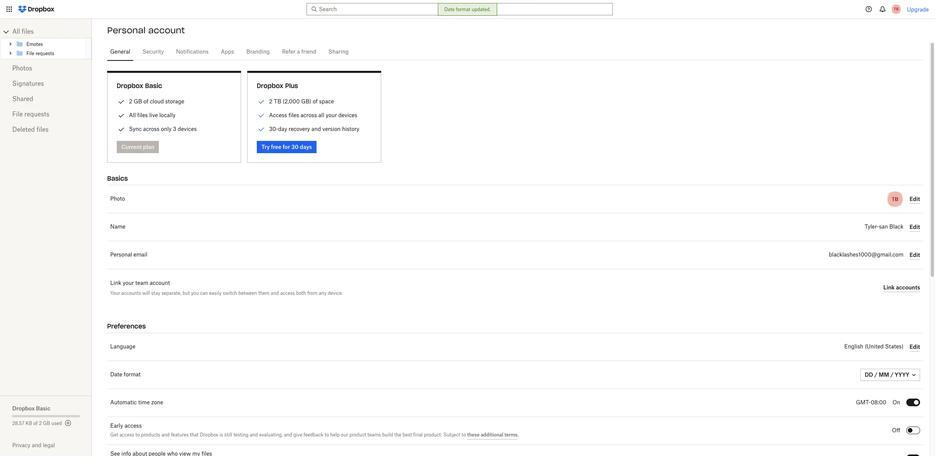 Task type: describe. For each thing, give the bounding box(es) containing it.
and left give
[[284, 433, 292, 437]]

teams
[[368, 433, 381, 437]]

them
[[259, 290, 270, 296]]

link accounts button
[[884, 283, 921, 292]]

friend
[[302, 49, 317, 55]]

emotes
[[26, 42, 43, 47]]

your
[[110, 290, 120, 296]]

file requests inside all files tree
[[26, 51, 54, 56]]

date format updated.
[[445, 7, 491, 12]]

1 vertical spatial file requests link
[[12, 107, 80, 122]]

0 vertical spatial devices
[[339, 112, 358, 118]]

date for date format
[[110, 372, 122, 378]]

0 vertical spatial account
[[148, 25, 185, 36]]

2 / from the left
[[891, 372, 894, 378]]

gmt-08:00
[[857, 400, 887, 406]]

3
[[173, 126, 176, 132]]

(2,000
[[283, 98, 300, 105]]

2 gb of cloud storage
[[129, 98, 184, 105]]

days
[[300, 144, 312, 150]]

dropbox up 28.57
[[12, 405, 35, 412]]

security tab
[[140, 43, 167, 61]]

format for date format
[[124, 372, 141, 378]]

and left legal
[[32, 442, 41, 449]]

legal
[[43, 442, 55, 449]]

the
[[395, 433, 402, 437]]

only
[[161, 126, 172, 132]]

features
[[171, 433, 189, 437]]

automatic time zone
[[110, 400, 163, 406]]

deleted
[[12, 127, 35, 133]]

1 to from the left
[[136, 433, 140, 437]]

link your team account
[[110, 281, 170, 286]]

all files
[[12, 29, 34, 35]]

shared
[[12, 96, 33, 102]]

tyler-
[[865, 225, 880, 230]]

refer a friend tab
[[279, 43, 320, 61]]

is
[[220, 433, 223, 437]]

link for link your team account
[[110, 281, 121, 286]]

sync across only 3 devices
[[129, 126, 197, 132]]

and right them
[[271, 290, 279, 296]]

switch
[[223, 290, 237, 296]]

email
[[134, 252, 148, 258]]

evaluating,
[[259, 433, 283, 437]]

black
[[890, 225, 904, 230]]

testing
[[234, 433, 249, 437]]

files for all files
[[22, 29, 34, 35]]

privacy
[[12, 442, 30, 449]]

team
[[135, 281, 148, 286]]

0 horizontal spatial file
[[12, 111, 23, 118]]

files for access files across all your devices
[[289, 112, 299, 118]]

2 vertical spatial access
[[120, 433, 134, 437]]

build
[[383, 433, 394, 437]]

blacklashes1000@gmail.com
[[830, 252, 904, 258]]

1 / from the left
[[875, 372, 878, 378]]

all
[[319, 112, 325, 118]]

gb)
[[301, 98, 312, 105]]

separate,
[[162, 290, 181, 296]]

access
[[269, 112, 287, 118]]

08:00
[[872, 400, 887, 406]]

get more space image
[[63, 419, 73, 428]]

file inside tree
[[26, 51, 34, 56]]

deleted files link
[[12, 122, 80, 138]]

recovery
[[289, 126, 310, 132]]

edit for blacklashes1000@gmail.com
[[911, 252, 921, 258]]

san
[[880, 225, 889, 230]]

dropbox inside early access get access to products and features that dropbox is still testing and evaluating, and give feedback to help our product teams build the best final product. subject to these additional terms .
[[200, 433, 218, 437]]

edit button for english (united states)
[[911, 343, 921, 352]]

access files across all your devices
[[269, 112, 358, 118]]

personal for personal email
[[110, 252, 132, 258]]

personal for personal account
[[107, 25, 146, 36]]

all for all files live locally
[[129, 112, 136, 118]]

edit for english (united states)
[[911, 343, 921, 350]]

accounts for your
[[121, 290, 141, 296]]

0 horizontal spatial across
[[143, 126, 160, 132]]

2 tb (2,000 gb) of space
[[269, 98, 334, 105]]

dropbox logo - go to the homepage image
[[15, 3, 57, 15]]

.
[[518, 433, 519, 437]]

a
[[297, 49, 300, 55]]

automatic
[[110, 400, 137, 406]]

dd / mm / yyyy
[[866, 372, 910, 378]]

dd
[[866, 372, 874, 378]]

that
[[190, 433, 199, 437]]

date for date format updated.
[[445, 7, 455, 12]]

refer a friend
[[282, 49, 317, 55]]

Search text field
[[319, 5, 599, 13]]

used
[[51, 421, 62, 426]]

edit button for tyler-san black
[[911, 223, 921, 232]]

sharing tab
[[326, 43, 352, 61]]

1 vertical spatial account
[[150, 281, 170, 286]]

yyyy
[[896, 372, 910, 378]]

additional
[[481, 432, 504, 438]]

locally
[[159, 112, 176, 118]]

30
[[292, 144, 299, 150]]

group containing emotes
[[1, 38, 92, 59]]

help
[[331, 433, 340, 437]]

but
[[183, 290, 190, 296]]

1 vertical spatial file requests
[[12, 111, 49, 118]]

cloud
[[150, 98, 164, 105]]

30-day recovery and version history
[[269, 126, 360, 132]]

updated.
[[472, 7, 491, 12]]

space
[[319, 98, 334, 105]]

dropbox plus
[[257, 82, 298, 90]]

photo
[[110, 197, 125, 202]]

all files live locally
[[129, 112, 176, 118]]

from
[[308, 290, 318, 296]]

gmt-
[[857, 400, 872, 406]]

2 for dropbox plus
[[269, 98, 273, 105]]

final
[[414, 433, 423, 437]]

for
[[283, 144, 290, 150]]

1 vertical spatial access
[[125, 424, 142, 429]]

recommended image for 2
[[257, 97, 266, 107]]

free
[[271, 144, 282, 150]]

plus
[[285, 82, 298, 90]]

security
[[143, 49, 164, 55]]

privacy and legal
[[12, 442, 55, 449]]

30-
[[269, 126, 278, 132]]

and right 'testing' on the bottom of page
[[250, 433, 258, 437]]

dropbox up '2 gb of cloud storage'
[[117, 82, 143, 90]]



Task type: vqa. For each thing, say whether or not it's contained in the screenshot.
Deleted files
yes



Task type: locate. For each thing, give the bounding box(es) containing it.
branding
[[247, 49, 270, 55]]

1 recommended image from the top
[[257, 97, 266, 107]]

1 vertical spatial basic
[[36, 405, 50, 412]]

tab list containing general
[[107, 42, 924, 61]]

1 vertical spatial requests
[[24, 111, 49, 118]]

recommended image
[[257, 97, 266, 107], [257, 111, 266, 120]]

history
[[342, 126, 360, 132]]

recommended image down dropbox plus
[[257, 97, 266, 107]]

4 edit button from the top
[[911, 343, 921, 352]]

dropbox basic up the kb
[[12, 405, 50, 412]]

best
[[403, 433, 412, 437]]

(united
[[866, 344, 885, 350]]

name
[[110, 225, 126, 230]]

3 to from the left
[[462, 433, 466, 437]]

accounts
[[897, 284, 921, 291], [121, 290, 141, 296]]

0 vertical spatial recommended image
[[257, 97, 266, 107]]

to left these
[[462, 433, 466, 437]]

3 edit from the top
[[911, 252, 921, 258]]

group
[[1, 38, 92, 59]]

photos
[[12, 66, 32, 72]]

terms
[[505, 432, 518, 438]]

0 horizontal spatial link
[[110, 281, 121, 286]]

1 horizontal spatial to
[[325, 433, 329, 437]]

0 vertical spatial your
[[326, 112, 337, 118]]

dropbox left "plus"
[[257, 82, 284, 90]]

1 vertical spatial file
[[12, 111, 23, 118]]

devices up history
[[339, 112, 358, 118]]

early access get access to products and features that dropbox is still testing and evaluating, and give feedback to help our product teams build the best final product. subject to these additional terms .
[[110, 424, 519, 438]]

0 horizontal spatial format
[[124, 372, 141, 378]]

upgrade
[[908, 6, 930, 12]]

apps
[[221, 49, 234, 55]]

any
[[319, 290, 327, 296]]

1 vertical spatial date
[[110, 372, 122, 378]]

basic up 28.57 kb of 2 gb used
[[36, 405, 50, 412]]

english
[[845, 344, 864, 350]]

1 vertical spatial your
[[123, 281, 134, 286]]

file
[[26, 51, 34, 56], [12, 111, 23, 118]]

apps tab
[[218, 43, 237, 61]]

1 vertical spatial all
[[129, 112, 136, 118]]

dd / mm / yyyy button
[[861, 369, 921, 381]]

gb left cloud
[[134, 98, 142, 105]]

deleted files
[[12, 127, 49, 133]]

global header element
[[0, 0, 936, 19]]

on
[[893, 400, 901, 406]]

product.
[[424, 433, 443, 437]]

files right deleted at left top
[[37, 127, 49, 133]]

format left updated.
[[456, 7, 471, 12]]

0 vertical spatial personal
[[107, 25, 146, 36]]

3 edit button from the top
[[911, 251, 921, 260]]

1 vertical spatial devices
[[178, 126, 197, 132]]

all up 'sync'
[[129, 112, 136, 118]]

/ right dd
[[875, 372, 878, 378]]

0 horizontal spatial gb
[[43, 421, 50, 426]]

file down emotes
[[26, 51, 34, 56]]

get
[[110, 433, 118, 437]]

general tab
[[107, 43, 133, 61]]

notifications tab
[[173, 43, 212, 61]]

date
[[445, 7, 455, 12], [110, 372, 122, 378]]

across left the all
[[301, 112, 317, 118]]

1 vertical spatial gb
[[43, 421, 50, 426]]

zone
[[151, 400, 163, 406]]

and down access files across all your devices
[[312, 126, 321, 132]]

1 edit button from the top
[[911, 195, 921, 204]]

0 vertical spatial format
[[456, 7, 471, 12]]

to left help
[[325, 433, 329, 437]]

1 horizontal spatial devices
[[339, 112, 358, 118]]

1 horizontal spatial format
[[456, 7, 471, 12]]

requests
[[36, 51, 54, 56], [24, 111, 49, 118]]

link
[[110, 281, 121, 286], [884, 284, 896, 291]]

edit
[[911, 196, 921, 202], [911, 224, 921, 230], [911, 252, 921, 258], [911, 343, 921, 350]]

files for all files live locally
[[137, 112, 148, 118]]

signatures
[[12, 81, 44, 87]]

subject
[[444, 433, 461, 437]]

dropbox left is
[[200, 433, 218, 437]]

format for date format updated.
[[456, 7, 471, 12]]

accounts for link
[[897, 284, 921, 291]]

early
[[110, 424, 123, 429]]

link inside link accounts button
[[884, 284, 896, 291]]

format
[[456, 7, 471, 12], [124, 372, 141, 378]]

of for 28.57 kb of 2 gb used
[[33, 421, 38, 426]]

files up emotes
[[22, 29, 34, 35]]

try free for 30 days
[[262, 144, 312, 150]]

2 edit from the top
[[911, 224, 921, 230]]

0 horizontal spatial 2
[[39, 421, 42, 426]]

/ right mm
[[891, 372, 894, 378]]

file requests down emotes
[[26, 51, 54, 56]]

of left cloud
[[144, 98, 149, 105]]

tb inside popup button
[[895, 7, 900, 11]]

2 up access on the top of the page
[[269, 98, 273, 105]]

date format
[[110, 372, 141, 378]]

1 horizontal spatial basic
[[145, 82, 162, 90]]

shared link
[[12, 92, 80, 107]]

your left team
[[123, 281, 134, 286]]

tyler-san black
[[865, 225, 904, 230]]

easily
[[209, 290, 222, 296]]

0 vertical spatial dropbox basic
[[117, 82, 162, 90]]

28.57 kb of 2 gb used
[[12, 421, 62, 426]]

basic
[[145, 82, 162, 90], [36, 405, 50, 412]]

can
[[200, 290, 208, 296]]

edit button for blacklashes1000@gmail.com
[[911, 251, 921, 260]]

0 vertical spatial requests
[[36, 51, 54, 56]]

of right gb)
[[313, 98, 318, 105]]

preferences
[[107, 323, 146, 330]]

all down dropbox logo - go to the homepage
[[12, 29, 20, 35]]

edit for tyler-san black
[[911, 224, 921, 230]]

files left 'live'
[[137, 112, 148, 118]]

0 vertical spatial file requests
[[26, 51, 54, 56]]

1 horizontal spatial your
[[326, 112, 337, 118]]

2 horizontal spatial of
[[313, 98, 318, 105]]

1 vertical spatial format
[[124, 372, 141, 378]]

of for 2 gb of cloud storage
[[144, 98, 149, 105]]

1 horizontal spatial link
[[884, 284, 896, 291]]

0 horizontal spatial to
[[136, 433, 140, 437]]

refer
[[282, 49, 296, 55]]

between
[[239, 290, 257, 296]]

personal up general tab
[[107, 25, 146, 36]]

mm
[[880, 372, 890, 378]]

file down shared
[[12, 111, 23, 118]]

2 edit button from the top
[[911, 223, 921, 232]]

your accounts will stay separate, but you can easily switch between them and access both from any device.
[[110, 290, 343, 296]]

file requests link
[[16, 49, 85, 58], [12, 107, 80, 122]]

2 horizontal spatial 2
[[269, 98, 273, 105]]

time
[[138, 400, 150, 406]]

0 horizontal spatial basic
[[36, 405, 50, 412]]

product
[[350, 433, 367, 437]]

basic up '2 gb of cloud storage'
[[145, 82, 162, 90]]

0 horizontal spatial of
[[33, 421, 38, 426]]

recommended image for access
[[257, 111, 266, 120]]

account
[[148, 25, 185, 36], [150, 281, 170, 286]]

1 edit from the top
[[911, 196, 921, 202]]

0 vertical spatial date
[[445, 7, 455, 12]]

account up security 'tab'
[[148, 25, 185, 36]]

day
[[278, 126, 287, 132]]

basics
[[107, 175, 128, 182]]

all
[[12, 29, 20, 35], [129, 112, 136, 118]]

file requests link up photos link
[[16, 49, 85, 58]]

1 horizontal spatial all
[[129, 112, 136, 118]]

1 horizontal spatial dropbox basic
[[117, 82, 162, 90]]

notifications
[[176, 49, 209, 55]]

file requests
[[26, 51, 54, 56], [12, 111, 49, 118]]

4 edit from the top
[[911, 343, 921, 350]]

1 vertical spatial recommended image
[[257, 111, 266, 120]]

0 horizontal spatial your
[[123, 281, 134, 286]]

dropbox basic up '2 gb of cloud storage'
[[117, 82, 162, 90]]

0 horizontal spatial dropbox basic
[[12, 405, 50, 412]]

access right get
[[120, 433, 134, 437]]

kb
[[26, 421, 32, 426]]

0 horizontal spatial devices
[[178, 126, 197, 132]]

tab list
[[107, 42, 924, 61]]

2 right the kb
[[39, 421, 42, 426]]

1 horizontal spatial 2
[[129, 98, 132, 105]]

all files tree
[[1, 26, 92, 59]]

to left products
[[136, 433, 140, 437]]

date down language
[[110, 372, 122, 378]]

access left both
[[280, 290, 295, 296]]

1 horizontal spatial of
[[144, 98, 149, 105]]

28.57
[[12, 421, 24, 426]]

access right the early
[[125, 424, 142, 429]]

1 horizontal spatial date
[[445, 7, 455, 12]]

requests down "emotes" link
[[36, 51, 54, 56]]

try
[[262, 144, 270, 150]]

0 vertical spatial across
[[301, 112, 317, 118]]

files inside tree
[[22, 29, 34, 35]]

1 horizontal spatial accounts
[[897, 284, 921, 291]]

0 horizontal spatial date
[[110, 372, 122, 378]]

signatures link
[[12, 76, 80, 92]]

emotes link
[[16, 39, 85, 49]]

photos link
[[12, 61, 80, 76]]

recommended image up recommended image
[[257, 111, 266, 120]]

to
[[136, 433, 140, 437], [325, 433, 329, 437], [462, 433, 466, 437]]

access
[[280, 290, 295, 296], [125, 424, 142, 429], [120, 433, 134, 437]]

2 for dropbox basic
[[129, 98, 132, 105]]

2 up all files live locally
[[129, 98, 132, 105]]

1 vertical spatial personal
[[110, 252, 132, 258]]

tb left upgrade
[[895, 7, 900, 11]]

1 vertical spatial across
[[143, 126, 160, 132]]

2 vertical spatial tb
[[893, 196, 899, 203]]

1 horizontal spatial across
[[301, 112, 317, 118]]

your right the all
[[326, 112, 337, 118]]

version
[[323, 126, 341, 132]]

gb left the used
[[43, 421, 50, 426]]

language
[[110, 344, 136, 350]]

format up "automatic time zone"
[[124, 372, 141, 378]]

general
[[110, 49, 130, 55]]

english (united states)
[[845, 344, 904, 350]]

0 vertical spatial tb
[[895, 7, 900, 11]]

1 horizontal spatial gb
[[134, 98, 142, 105]]

accounts inside button
[[897, 284, 921, 291]]

recommended image
[[257, 125, 266, 134]]

products
[[141, 433, 160, 437]]

account up the stay
[[150, 281, 170, 286]]

all files link
[[12, 26, 92, 38]]

file requests up deleted files
[[12, 111, 49, 118]]

privacy and legal link
[[12, 442, 92, 449]]

devices right the 3 on the left of page
[[178, 126, 197, 132]]

2 recommended image from the top
[[257, 111, 266, 120]]

2 to from the left
[[325, 433, 329, 437]]

0 vertical spatial file requests link
[[16, 49, 85, 58]]

all for all files
[[12, 29, 20, 35]]

date left updated.
[[445, 7, 455, 12]]

1 vertical spatial dropbox basic
[[12, 405, 50, 412]]

1 horizontal spatial /
[[891, 372, 894, 378]]

your
[[326, 112, 337, 118], [123, 281, 134, 286]]

feedback
[[304, 433, 324, 437]]

1 horizontal spatial file
[[26, 51, 34, 56]]

you
[[191, 290, 199, 296]]

requests inside all files tree
[[36, 51, 54, 56]]

and left features at the left of the page
[[162, 433, 170, 437]]

files for deleted files
[[37, 127, 49, 133]]

files down (2,000
[[289, 112, 299, 118]]

2 horizontal spatial to
[[462, 433, 466, 437]]

of right the kb
[[33, 421, 38, 426]]

tb up black in the right of the page
[[893, 196, 899, 203]]

states)
[[886, 344, 904, 350]]

will
[[142, 290, 150, 296]]

1 vertical spatial tb
[[274, 98, 282, 105]]

off
[[893, 428, 901, 434]]

0 vertical spatial file
[[26, 51, 34, 56]]

both
[[296, 290, 306, 296]]

0 horizontal spatial all
[[12, 29, 20, 35]]

0 vertical spatial gb
[[134, 98, 142, 105]]

all inside all files link
[[12, 29, 20, 35]]

across down all files live locally
[[143, 126, 160, 132]]

device.
[[328, 290, 343, 296]]

stay
[[151, 290, 160, 296]]

branding tab
[[243, 43, 273, 61]]

personal left email
[[110, 252, 132, 258]]

requests up deleted files
[[24, 111, 49, 118]]

0 horizontal spatial /
[[875, 372, 878, 378]]

0 vertical spatial all
[[12, 29, 20, 35]]

0 vertical spatial access
[[280, 290, 295, 296]]

file requests link up deleted files
[[12, 107, 80, 122]]

0 horizontal spatial accounts
[[121, 290, 141, 296]]

0 vertical spatial basic
[[145, 82, 162, 90]]

tb left (2,000
[[274, 98, 282, 105]]

link for link accounts
[[884, 284, 896, 291]]



